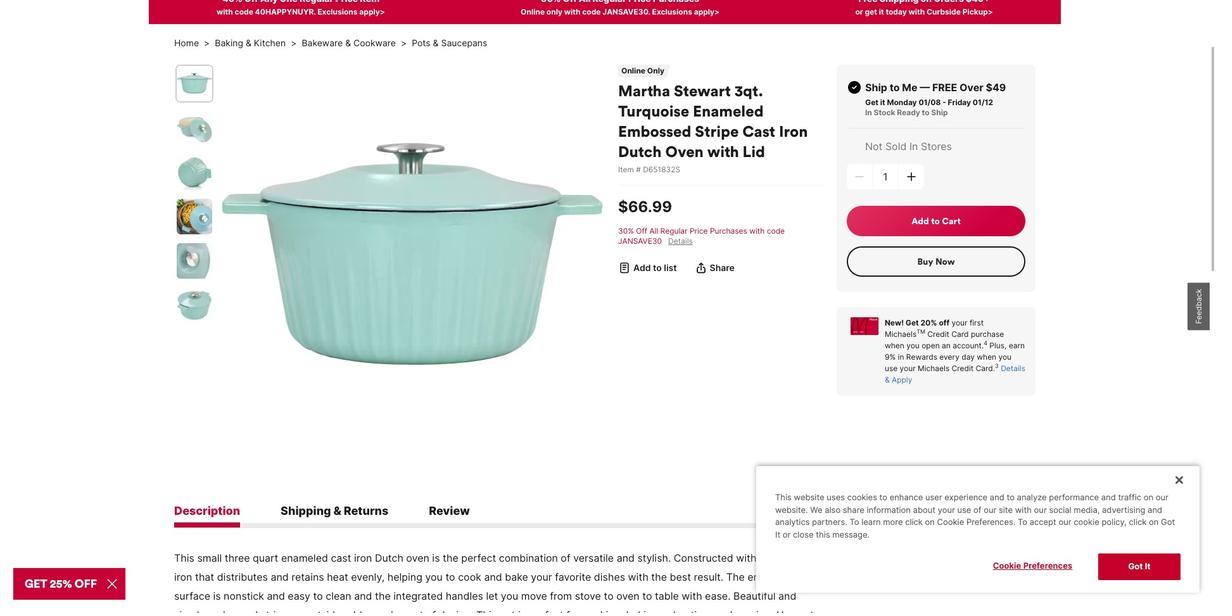 Task type: vqa. For each thing, say whether or not it's contained in the screenshot.
"Add" to the top
yes



Task type: locate. For each thing, give the bounding box(es) containing it.
0 horizontal spatial code
[[235, 7, 253, 16]]

1 horizontal spatial click
[[1129, 517, 1147, 527]]

quart
[[253, 552, 278, 564]]

this inside this website uses cookies to enhance user experience and to analyze performance and traffic on our website. we also share information about your use of our site with our social media, advertising and analytics partners. to learn more click on cookie preferences. to accept our cookie policy, click on got it or close this message.
[[775, 492, 792, 503]]

0 horizontal spatial click
[[905, 517, 923, 527]]

1 vertical spatial online
[[621, 66, 646, 75]]

card
[[952, 329, 969, 339]]

get up 'stock'
[[865, 97, 879, 107]]

1 horizontal spatial this
[[476, 609, 497, 613]]

1 horizontal spatial when
[[977, 352, 997, 362]]

ship up 'stock'
[[865, 81, 888, 94]]

you up rewards
[[907, 341, 920, 350]]

details right 3
[[1001, 363, 1026, 373]]

dutch
[[618, 142, 662, 161], [375, 552, 403, 564]]

easy
[[288, 590, 310, 602]]

michaels inside '4 plus, earn 9% in rewards every day when you use your michaels credit card.'
[[918, 363, 950, 373]]

0 vertical spatial cookie
[[937, 517, 964, 527]]

with down analyze
[[1015, 505, 1032, 515]]

cookware
[[354, 37, 396, 48]]

use inside this website uses cookies to enhance user experience and to analyze performance and traffic on our website. we also share information about your use of our site with our social media, advertising and analytics partners. to learn more click on cookie preferences. to accept our cookie policy, click on got it or close this message.
[[958, 505, 971, 515]]

beautiful
[[734, 590, 776, 602]]

online only with code jansave30. exclusions apply> link
[[490, 0, 750, 24]]

perfect down move
[[529, 609, 564, 613]]

3
[[995, 363, 999, 369]]

button to increment counter for number stepper image
[[905, 170, 918, 183]]

it right get
[[879, 7, 884, 16]]

got down the advertising on the right bottom of page
[[1129, 562, 1143, 572]]

credit
[[928, 329, 950, 339], [952, 363, 974, 373]]

0 horizontal spatial of
[[426, 609, 436, 613]]

small
[[197, 552, 222, 564]]

and up stripe
[[267, 590, 285, 602]]

in
[[865, 108, 872, 117], [910, 140, 918, 152]]

0 vertical spatial details
[[668, 236, 693, 246]]

ship to me — free over $49
[[865, 81, 1006, 94]]

1 vertical spatial michaels
[[918, 363, 950, 373]]

ship
[[865, 81, 888, 94], [931, 108, 948, 117]]

code
[[235, 7, 253, 16], [582, 7, 601, 16], [767, 226, 785, 235]]

1 horizontal spatial or
[[855, 7, 863, 16]]

0 horizontal spatial an
[[370, 609, 382, 613]]

it inside button
[[1145, 562, 1151, 572]]

1 vertical spatial cookie
[[993, 561, 1021, 571]]

preferences.
[[967, 517, 1016, 527]]

plcc card logo image
[[851, 317, 879, 335]]

0 horizontal spatial credit
[[928, 329, 950, 339]]

2 > from the left
[[291, 37, 297, 48]]

cart
[[942, 215, 961, 227]]

bakeware
[[302, 37, 343, 48]]

dutch inside online only martha stewart 3qt. turquoise enameled embossed stripe cast iron dutch oven with lid item # d651832s
[[618, 142, 662, 161]]

2 horizontal spatial >
[[401, 37, 407, 48]]

with down 'stripe'
[[707, 142, 739, 161]]

apply>
[[359, 7, 385, 16], [694, 7, 720, 16]]

on down easy on the bottom left of the page
[[291, 609, 303, 613]]

iron
[[779, 121, 808, 140]]

surface
[[174, 590, 210, 602]]

dutch up helping on the bottom
[[375, 552, 403, 564]]

when up 9% on the bottom right of the page
[[885, 341, 905, 350]]

1 > from the left
[[204, 37, 210, 48]]

enameled down durable
[[748, 571, 795, 583]]

get up tm
[[906, 318, 919, 327]]

details down regular
[[668, 236, 693, 246]]

0 vertical spatial get
[[865, 97, 879, 107]]

1 vertical spatial ship
[[931, 108, 948, 117]]

an
[[942, 341, 951, 350], [370, 609, 382, 613]]

1 horizontal spatial online
[[621, 66, 646, 75]]

1 horizontal spatial apply>
[[694, 7, 720, 16]]

to down share
[[850, 517, 859, 527]]

website.
[[775, 505, 808, 515]]

0 vertical spatial add
[[912, 215, 929, 227]]

got up got it button
[[1161, 517, 1175, 527]]

1 vertical spatial the
[[651, 571, 667, 583]]

online inside online only martha stewart 3qt. turquoise enameled embossed stripe cast iron dutch oven with lid item # d651832s
[[621, 66, 646, 75]]

details button
[[668, 236, 693, 246]]

2 horizontal spatial code
[[767, 226, 785, 235]]

1 horizontal spatial cookie
[[993, 561, 1021, 571]]

2 vertical spatial this
[[476, 609, 497, 613]]

click down the advertising on the right bottom of page
[[1129, 517, 1147, 527]]

1 vertical spatial oven
[[617, 590, 640, 602]]

dutch up #
[[618, 142, 662, 161]]

and up the advertising on the right bottom of page
[[1101, 492, 1116, 503]]

1 vertical spatial perfect
[[529, 609, 564, 613]]

our up accept
[[1034, 505, 1047, 515]]

0 horizontal spatial cookie
[[937, 517, 964, 527]]

0 vertical spatial an
[[942, 341, 951, 350]]

1 horizontal spatial exclusions
[[652, 7, 692, 16]]

0 vertical spatial oven
[[406, 552, 429, 564]]

online for with
[[521, 7, 545, 16]]

1 to from the left
[[850, 517, 859, 527]]

your inside this website uses cookies to enhance user experience and to analyze performance and traffic on our website. we also share information about your use of our site with our social media, advertising and analytics partners. to learn more click on cookie preferences. to accept our cookie policy, click on got it or close this message.
[[938, 505, 955, 515]]

credit inside '4 plus, earn 9% in rewards every day when you use your michaels credit card.'
[[952, 363, 974, 373]]

exclusions
[[318, 7, 358, 16], [652, 7, 692, 16]]

& right baking on the left of the page
[[246, 37, 251, 48]]

Number Stepper text field
[[873, 164, 898, 189]]

40happynuyr.
[[255, 7, 316, 16]]

1 horizontal spatial got
[[1161, 517, 1175, 527]]

0 vertical spatial online
[[521, 7, 545, 16]]

1 horizontal spatial use
[[958, 505, 971, 515]]

combination
[[499, 552, 558, 564]]

ship down - at the right top
[[931, 108, 948, 117]]

baking & kitchen link
[[215, 37, 286, 49]]

iron up surface
[[174, 571, 192, 583]]

1 horizontal spatial oven
[[617, 590, 640, 602]]

use down 9% on the bottom right of the page
[[885, 363, 898, 373]]

partners.
[[812, 517, 847, 527]]

an right adds
[[370, 609, 382, 613]]

>
[[204, 37, 210, 48], [291, 37, 297, 48], [401, 37, 407, 48]]

1 vertical spatial this
[[174, 552, 194, 564]]

0 horizontal spatial this
[[174, 552, 194, 564]]

0 vertical spatial the
[[443, 552, 459, 564]]

0 vertical spatial is
[[432, 552, 440, 564]]

ship inside the get it monday 01/08 - friday 01/12 in stock ready to ship
[[931, 108, 948, 117]]

code inside 30% off all regular price purchases with code jansave30
[[767, 226, 785, 235]]

evenly,
[[351, 571, 385, 583]]

bake
[[505, 571, 528, 583]]

tab list
[[174, 504, 824, 528]]

and up site
[[990, 492, 1005, 503]]

to left list
[[653, 262, 662, 273]]

pot
[[500, 609, 515, 613]]

exclusions up home > baking & kitchen > bakeware & cookware > pots & saucepans
[[318, 7, 358, 16]]

2 horizontal spatial of
[[974, 505, 982, 515]]

2 horizontal spatial is
[[518, 609, 526, 613]]

1 vertical spatial add
[[634, 262, 651, 273]]

enameled up the retains
[[281, 552, 328, 564]]

0 vertical spatial or
[[855, 7, 863, 16]]

0 horizontal spatial perfect
[[461, 552, 496, 564]]

credit down "off"
[[928, 329, 950, 339]]

is up integrated
[[432, 552, 440, 564]]

0 horizontal spatial add
[[634, 262, 651, 273]]

2 vertical spatial is
[[518, 609, 526, 613]]

1 horizontal spatial in
[[910, 140, 918, 152]]

this up website.
[[775, 492, 792, 503]]

apply
[[892, 375, 912, 384]]

0 horizontal spatial got
[[1129, 562, 1143, 572]]

perfect up cook
[[461, 552, 496, 564]]

list
[[664, 262, 677, 273]]

in left 'stock'
[[865, 108, 872, 117]]

1 vertical spatial got
[[1129, 562, 1143, 572]]

add inside add to cart button
[[912, 215, 929, 227]]

your
[[952, 318, 968, 327], [900, 363, 916, 373], [938, 505, 955, 515], [531, 571, 552, 583]]

our
[[1156, 492, 1169, 503], [984, 505, 997, 515], [1034, 505, 1047, 515], [1059, 517, 1072, 527]]

0 horizontal spatial get
[[865, 97, 879, 107]]

in inside the get it monday 01/08 - friday 01/12 in stock ready to ship
[[865, 108, 872, 117]]

we
[[810, 505, 823, 515]]

1 horizontal spatial an
[[942, 341, 951, 350]]

4
[[984, 340, 988, 347]]

the down stylish.
[[651, 571, 667, 583]]

add inside add to list popup button
[[634, 262, 651, 273]]

not
[[865, 140, 883, 152]]

buy now button
[[847, 246, 1026, 277]]

it
[[775, 530, 781, 540], [1145, 562, 1151, 572]]

perfect
[[461, 552, 496, 564], [529, 609, 564, 613]]

our down social
[[1059, 517, 1072, 527]]

> left pots
[[401, 37, 407, 48]]

0 vertical spatial iron
[[354, 552, 372, 564]]

use down experience
[[958, 505, 971, 515]]

to left cook
[[446, 571, 455, 583]]

online left 'only' on the left top of page
[[521, 7, 545, 16]]

1 horizontal spatial enameled
[[748, 571, 795, 583]]

or get it today with curbside pickup> link
[[825, 0, 1024, 24]]

is up embossed
[[213, 590, 221, 602]]

0 horizontal spatial cast
[[331, 552, 351, 564]]

martha
[[618, 81, 670, 100]]

1 vertical spatial enameled
[[748, 571, 795, 583]]

1 horizontal spatial credit
[[952, 363, 974, 373]]

this down let
[[476, 609, 497, 613]]

or left get
[[855, 7, 863, 16]]

1 vertical spatial use
[[958, 505, 971, 515]]

on inside this small three quart enameled cast iron dutch oven is the perfect combination of versatile and stylish. constructed with durable cast iron that distributes and retains heat evenly, helping you to cook and bake your favorite dishes with the best result. the enameled surface is nonstick and easy to clean and the integrated handles let you move from stove to oven to table with ease. beautiful and simple embossed stripe on outside adds an element of design. this pot is perfect for cooking, baking, reheating, and serving. use
[[291, 609, 303, 613]]

2 horizontal spatial this
[[775, 492, 792, 503]]

or down analytics
[[783, 530, 791, 540]]

iron up evenly,
[[354, 552, 372, 564]]

oven up helping on the bottom
[[406, 552, 429, 564]]

cast down 'close'
[[799, 552, 819, 564]]

0 horizontal spatial exclusions
[[318, 7, 358, 16]]

0 horizontal spatial ship
[[865, 81, 888, 94]]

this left small
[[174, 552, 194, 564]]

new!
[[885, 318, 904, 327]]

1 vertical spatial an
[[370, 609, 382, 613]]

0 vertical spatial in
[[865, 108, 872, 117]]

your up move
[[531, 571, 552, 583]]

0 vertical spatial got
[[1161, 517, 1175, 527]]

0 vertical spatial ship
[[865, 81, 888, 94]]

0 horizontal spatial to
[[850, 517, 859, 527]]

0 horizontal spatial >
[[204, 37, 210, 48]]

1 horizontal spatial perfect
[[529, 609, 564, 613]]

1 horizontal spatial ship
[[931, 108, 948, 117]]

2 exclusions from the left
[[652, 7, 692, 16]]

1 horizontal spatial it
[[1145, 562, 1151, 572]]

add left cart
[[912, 215, 929, 227]]

michaels inside your first michaels
[[885, 329, 917, 339]]

0 horizontal spatial apply>
[[359, 7, 385, 16]]

the down evenly,
[[375, 590, 391, 602]]

1 vertical spatial dutch
[[375, 552, 403, 564]]

0 horizontal spatial it
[[775, 530, 781, 540]]

& left apply
[[885, 375, 890, 384]]

> right the home
[[204, 37, 210, 48]]

it up 'stock'
[[880, 97, 885, 107]]

0 vertical spatial it
[[879, 7, 884, 16]]

our right traffic on the bottom of page
[[1156, 492, 1169, 503]]

1 horizontal spatial >
[[291, 37, 297, 48]]

0 horizontal spatial enameled
[[281, 552, 328, 564]]

0 horizontal spatial dutch
[[375, 552, 403, 564]]

credit down day
[[952, 363, 974, 373]]

your up apply
[[900, 363, 916, 373]]

site
[[999, 505, 1013, 515]]

0 horizontal spatial michaels
[[885, 329, 917, 339]]

it down the advertising on the right bottom of page
[[1145, 562, 1151, 572]]

your up card
[[952, 318, 968, 327]]

add to cart button
[[847, 206, 1026, 236]]

online
[[521, 7, 545, 16], [621, 66, 646, 75]]

design.
[[439, 609, 474, 613]]

michaels down rewards
[[918, 363, 950, 373]]

martha stewart 3qt. turquoise enameled embossed stripe cast iron dutch oven with lid image
[[219, 64, 606, 451], [177, 66, 212, 101], [177, 110, 212, 146], [177, 154, 212, 190], [177, 199, 212, 234], [177, 243, 212, 279], [177, 287, 212, 323]]

1 horizontal spatial the
[[443, 552, 459, 564]]

share
[[710, 262, 735, 273]]

with right today
[[909, 7, 925, 16]]

1 vertical spatial details
[[1001, 363, 1026, 373]]

policy,
[[1102, 517, 1127, 527]]

0 vertical spatial use
[[885, 363, 898, 373]]

details
[[668, 236, 693, 246], [1001, 363, 1026, 373]]

it down analytics
[[775, 530, 781, 540]]

you up 3
[[999, 352, 1012, 362]]

and up "use" at the bottom right of the page
[[779, 590, 797, 602]]

description
[[174, 504, 240, 517]]

saucepans
[[441, 37, 487, 48]]

in right the sold
[[910, 140, 918, 152]]

dutch inside this small three quart enameled cast iron dutch oven is the perfect combination of versatile and stylish. constructed with durable cast iron that distributes and retains heat evenly, helping you to cook and bake your favorite dishes with the best result. the enameled surface is nonstick and easy to clean and the integrated handles let you move from stove to oven to table with ease. beautiful and simple embossed stripe on outside adds an element of design. this pot is perfect for cooking, baking, reheating, and serving. use
[[375, 552, 403, 564]]

or inside "link"
[[855, 7, 863, 16]]

1 vertical spatial it
[[1145, 562, 1151, 572]]

—
[[920, 81, 930, 94]]

tab list containing description
[[174, 504, 824, 528]]

uses
[[827, 492, 845, 503]]

dishes
[[594, 571, 625, 583]]

your down "user"
[[938, 505, 955, 515]]

with inside "link"
[[909, 7, 925, 16]]

d651832s
[[643, 165, 680, 174]]

& right bakeware
[[345, 37, 351, 48]]

credit inside tm credit card purchase when you open an account.
[[928, 329, 950, 339]]

first
[[970, 318, 984, 327]]

when
[[885, 341, 905, 350], [977, 352, 997, 362]]

add to list
[[634, 262, 677, 273]]

code left jansave30.
[[582, 7, 601, 16]]

cookie left preferences
[[993, 561, 1021, 571]]

0 vertical spatial it
[[775, 530, 781, 540]]

add to list button
[[618, 261, 677, 274]]

0 vertical spatial when
[[885, 341, 905, 350]]

1 vertical spatial in
[[910, 140, 918, 152]]

01/12
[[973, 97, 993, 107]]

this
[[816, 530, 830, 540]]

oven
[[406, 552, 429, 564], [617, 590, 640, 602]]

1 horizontal spatial to
[[1018, 517, 1028, 527]]

message.
[[833, 530, 870, 540]]

1 vertical spatial iron
[[174, 571, 192, 583]]

michaels down new!
[[885, 329, 917, 339]]

1 horizontal spatial code
[[582, 7, 601, 16]]

1 horizontal spatial michaels
[[918, 363, 950, 373]]

1 vertical spatial when
[[977, 352, 997, 362]]

0 horizontal spatial in
[[865, 108, 872, 117]]

1 horizontal spatial cast
[[799, 552, 819, 564]]

versatile
[[573, 552, 614, 564]]

constructed
[[674, 552, 733, 564]]

about
[[913, 505, 936, 515]]

is right pot
[[518, 609, 526, 613]]

to up site
[[1007, 492, 1015, 503]]

tm credit card purchase when you open an account.
[[885, 328, 1004, 350]]

1 exclusions from the left
[[318, 7, 358, 16]]

1 vertical spatial of
[[561, 552, 571, 564]]

free
[[932, 81, 957, 94]]

is
[[432, 552, 440, 564], [213, 590, 221, 602], [518, 609, 526, 613]]

got it button
[[1098, 554, 1181, 580]]

of
[[974, 505, 982, 515], [561, 552, 571, 564], [426, 609, 436, 613]]

cookie inside button
[[993, 561, 1021, 571]]

cookie down experience
[[937, 517, 964, 527]]

to down 01/08
[[922, 108, 930, 117]]

and right the advertising on the right bottom of page
[[1148, 505, 1163, 515]]

when up card.
[[977, 352, 997, 362]]

oven up baking,
[[617, 590, 640, 602]]

with right purchases at the top right of page
[[750, 226, 765, 235]]

to left cart
[[931, 215, 940, 227]]

to left accept
[[1018, 517, 1028, 527]]

online left only
[[621, 66, 646, 75]]

favorite
[[555, 571, 591, 583]]

0 horizontal spatial use
[[885, 363, 898, 373]]

1 vertical spatial it
[[880, 97, 885, 107]]

when inside '4 plus, earn 9% in rewards every day when you use your michaels credit card.'
[[977, 352, 997, 362]]

& left returns
[[334, 504, 341, 517]]

to up baking,
[[643, 590, 652, 602]]

review
[[429, 504, 470, 517]]

an up every
[[942, 341, 951, 350]]

1 horizontal spatial get
[[906, 318, 919, 327]]



Task type: describe. For each thing, give the bounding box(es) containing it.
clean
[[326, 590, 351, 602]]

in
[[898, 352, 904, 362]]

to up outside
[[313, 590, 323, 602]]

earn
[[1009, 341, 1025, 350]]

get inside the get it monday 01/08 - friday 01/12 in stock ready to ship
[[865, 97, 879, 107]]

baking
[[215, 37, 243, 48]]

of inside this website uses cookies to enhance user experience and to analyze performance and traffic on our website. we also share information about your use of our site with our social media, advertising and analytics partners. to learn more click on cookie preferences. to accept our cookie policy, click on got it or close this message.
[[974, 505, 982, 515]]

and down ease.
[[715, 609, 733, 613]]

learn
[[862, 517, 881, 527]]

oven
[[666, 142, 704, 161]]

day
[[962, 352, 975, 362]]

nonstick
[[224, 590, 264, 602]]

analyze
[[1017, 492, 1047, 503]]

and up adds
[[354, 590, 372, 602]]

1 horizontal spatial iron
[[354, 552, 372, 564]]

cookies
[[847, 492, 877, 503]]

simple
[[174, 609, 205, 613]]

enhance
[[890, 492, 923, 503]]

move
[[521, 590, 547, 602]]

also
[[825, 505, 841, 515]]

1 click from the left
[[905, 517, 923, 527]]

our up preferences.
[[984, 505, 997, 515]]

with code 40happynuyr. exclusions apply>
[[217, 7, 385, 16]]

tabler image
[[618, 261, 631, 274]]

to inside popup button
[[653, 262, 662, 273]]

with up baking on the left of the page
[[217, 7, 233, 16]]

with inside this website uses cookies to enhance user experience and to analyze performance and traffic on our website. we also share information about your use of our site with our social media, advertising and analytics partners. to learn more click on cookie preferences. to accept our cookie policy, click on got it or close this message.
[[1015, 505, 1032, 515]]

from
[[550, 590, 572, 602]]

add for add to list
[[634, 262, 651, 273]]

got inside this website uses cookies to enhance user experience and to analyze performance and traffic on our website. we also share information about your use of our site with our social media, advertising and analytics partners. to learn more click on cookie preferences. to accept our cookie policy, click on got it or close this message.
[[1161, 517, 1175, 527]]

$49
[[986, 81, 1006, 94]]

you inside '4 plus, earn 9% in rewards every day when you use your michaels credit card.'
[[999, 352, 1012, 362]]

your inside '4 plus, earn 9% in rewards every day when you use your michaels credit card.'
[[900, 363, 916, 373]]

advertising
[[1102, 505, 1146, 515]]

2 cast from the left
[[799, 552, 819, 564]]

to up 'information'
[[880, 492, 888, 503]]

3 details & apply
[[885, 363, 1026, 384]]

your inside your first michaels
[[952, 318, 968, 327]]

and down the quart
[[271, 571, 289, 583]]

turquoise
[[618, 101, 689, 120]]

2 to from the left
[[1018, 517, 1028, 527]]

details inside '3 details & apply'
[[1001, 363, 1026, 373]]

0 horizontal spatial oven
[[406, 552, 429, 564]]

1 horizontal spatial is
[[432, 552, 440, 564]]

pots
[[412, 37, 431, 48]]

1 apply> from the left
[[359, 7, 385, 16]]

me
[[902, 81, 918, 94]]

retains
[[292, 571, 324, 583]]

an inside tm credit card purchase when you open an account.
[[942, 341, 951, 350]]

you up pot
[[501, 590, 518, 602]]

1 vertical spatial get
[[906, 318, 919, 327]]

2 vertical spatial of
[[426, 609, 436, 613]]

durable
[[760, 552, 796, 564]]

website
[[794, 492, 825, 503]]

1 cast from the left
[[331, 552, 351, 564]]

to inside button
[[931, 215, 940, 227]]

friday
[[948, 97, 971, 107]]

over
[[960, 81, 984, 94]]

0 horizontal spatial is
[[213, 590, 221, 602]]

more
[[883, 517, 903, 527]]

home link
[[174, 37, 199, 49]]

tm
[[917, 328, 926, 335]]

home > baking & kitchen > bakeware & cookware > pots & saucepans
[[174, 37, 487, 48]]

3 > from the left
[[401, 37, 407, 48]]

to inside the get it monday 01/08 - friday 01/12 in stock ready to ship
[[922, 108, 930, 117]]

cookie inside this website uses cookies to enhance user experience and to analyze performance and traffic on our website. we also share information about your use of our site with our social media, advertising and analytics partners. to learn more click on cookie preferences. to accept our cookie policy, click on got it or close this message.
[[937, 517, 964, 527]]

monday
[[887, 97, 917, 107]]

with code 40happynuyr. exclusions apply> link
[[186, 0, 416, 24]]

off
[[939, 318, 950, 327]]

on right the policy,
[[1149, 517, 1159, 527]]

this for this small three quart enameled cast iron dutch oven is the perfect combination of versatile and stylish. constructed with durable cast iron that distributes and retains heat evenly, helping you to cook and bake your favorite dishes with the best result. the enameled surface is nonstick and easy to clean and the integrated handles let you move from stove to oven to table with ease. beautiful and simple embossed stripe on outside adds an element of design. this pot is perfect for cooking, baking, reheating, and serving. use 
[[174, 552, 194, 564]]

& right pots
[[433, 37, 439, 48]]

got inside button
[[1129, 562, 1143, 572]]

cast
[[743, 121, 775, 140]]

add for add to cart
[[912, 215, 929, 227]]

purchases
[[710, 226, 747, 235]]

that
[[195, 571, 214, 583]]

30% off all regular price purchases with code jansave30
[[618, 226, 785, 246]]

reheating,
[[664, 609, 712, 613]]

2 horizontal spatial the
[[651, 571, 667, 583]]

cookie preferences button
[[978, 554, 1088, 579]]

you up integrated
[[425, 571, 443, 583]]

2 apply> from the left
[[694, 7, 720, 16]]

helping
[[388, 571, 423, 583]]

to left me
[[890, 81, 900, 94]]

0 horizontal spatial iron
[[174, 571, 192, 583]]

with inside online only martha stewart 3qt. turquoise enameled embossed stripe cast iron dutch oven with lid item # d651832s
[[707, 142, 739, 161]]

details & apply link
[[885, 363, 1026, 384]]

with right 'only' on the left top of page
[[564, 7, 581, 16]]

item
[[618, 165, 634, 174]]

result.
[[694, 571, 724, 583]]

bakeware & cookware link
[[302, 37, 396, 49]]

with inside 30% off all regular price purchases with code jansave30
[[750, 226, 765, 235]]

3qt.
[[735, 81, 763, 100]]

account.
[[953, 341, 984, 350]]

0 vertical spatial perfect
[[461, 552, 496, 564]]

purchase
[[971, 329, 1004, 339]]

your inside this small three quart enameled cast iron dutch oven is the perfect combination of versatile and stylish. constructed with durable cast iron that distributes and retains heat evenly, helping you to cook and bake your favorite dishes with the best result. the enameled surface is nonstick and easy to clean and the integrated handles let you move from stove to oven to table with ease. beautiful and simple embossed stripe on outside adds an element of design. this pot is perfect for cooking, baking, reheating, and serving. use
[[531, 571, 552, 583]]

1 horizontal spatial of
[[561, 552, 571, 564]]

enameled
[[693, 101, 764, 120]]

2 vertical spatial the
[[375, 590, 391, 602]]

user
[[926, 492, 942, 503]]

when inside tm credit card purchase when you open an account.
[[885, 341, 905, 350]]

with up the reheating,
[[682, 590, 702, 602]]

you inside tm credit card purchase when you open an account.
[[907, 341, 920, 350]]

only
[[647, 66, 665, 75]]

with down stylish.
[[628, 571, 649, 583]]

it inside the get it monday 01/08 - friday 01/12 in stock ready to ship
[[880, 97, 885, 107]]

let
[[486, 590, 498, 602]]

jansave30.
[[603, 7, 650, 16]]

and up dishes
[[617, 552, 635, 564]]

& inside '3 details & apply'
[[885, 375, 890, 384]]

distributes
[[217, 571, 268, 583]]

$66.99
[[618, 197, 672, 216]]

performance
[[1049, 492, 1099, 503]]

only
[[547, 7, 563, 16]]

online for martha
[[621, 66, 646, 75]]

it inside this website uses cookies to enhance user experience and to analyze performance and traffic on our website. we also share information about your use of our site with our social media, advertising and analytics partners. to learn more click on cookie preferences. to accept our cookie policy, click on got it or close this message.
[[775, 530, 781, 540]]

jansave30
[[618, 236, 662, 246]]

share
[[843, 505, 865, 515]]

this for this website uses cookies to enhance user experience and to analyze performance and traffic on our website. we also share information about your use of our site with our social media, advertising and analytics partners. to learn more click on cookie preferences. to accept our cookie policy, click on got it or close this message.
[[775, 492, 792, 503]]

with up the the
[[736, 552, 757, 564]]

your first michaels
[[885, 318, 984, 339]]

three
[[225, 552, 250, 564]]

regular
[[660, 226, 688, 235]]

social
[[1049, 505, 1072, 515]]

cooking,
[[583, 609, 623, 613]]

embossed
[[618, 121, 691, 140]]

2 click from the left
[[1129, 517, 1147, 527]]

or inside this website uses cookies to enhance user experience and to analyze performance and traffic on our website. we also share information about your use of our site with our social media, advertising and analytics partners. to learn more click on cookie preferences. to accept our cookie policy, click on got it or close this message.
[[783, 530, 791, 540]]

get it monday 01/08 - friday 01/12 in stock ready to ship
[[865, 97, 993, 117]]

use inside '4 plus, earn 9% in rewards every day when you use your michaels credit card.'
[[885, 363, 898, 373]]

share button
[[695, 261, 735, 274]]

returns
[[344, 504, 388, 517]]

to up cooking,
[[604, 590, 614, 602]]

and up let
[[484, 571, 502, 583]]

on down about
[[925, 517, 935, 527]]

curbside
[[927, 7, 961, 16]]

20%
[[921, 318, 937, 327]]

card.
[[976, 363, 995, 373]]

kitchen
[[254, 37, 286, 48]]

on right traffic on the bottom of page
[[1144, 492, 1154, 503]]

details inside 'dropdown button'
[[668, 236, 693, 246]]

it inside "link"
[[879, 7, 884, 16]]

table
[[655, 590, 679, 602]]

not sold in stores
[[865, 140, 952, 152]]

analytics
[[775, 517, 810, 527]]

or get it today with curbside pickup>
[[855, 7, 993, 16]]

plus,
[[990, 341, 1007, 350]]

off
[[636, 226, 647, 235]]

open
[[922, 341, 940, 350]]

an inside this small three quart enameled cast iron dutch oven is the perfect combination of versatile and stylish. constructed with durable cast iron that distributes and retains heat evenly, helping you to cook and bake your favorite dishes with the best result. the enameled surface is nonstick and easy to clean and the integrated handles let you move from stove to oven to table with ease. beautiful and simple embossed stripe on outside adds an element of design. this pot is perfect for cooking, baking, reheating, and serving. use
[[370, 609, 382, 613]]

for
[[567, 609, 580, 613]]



